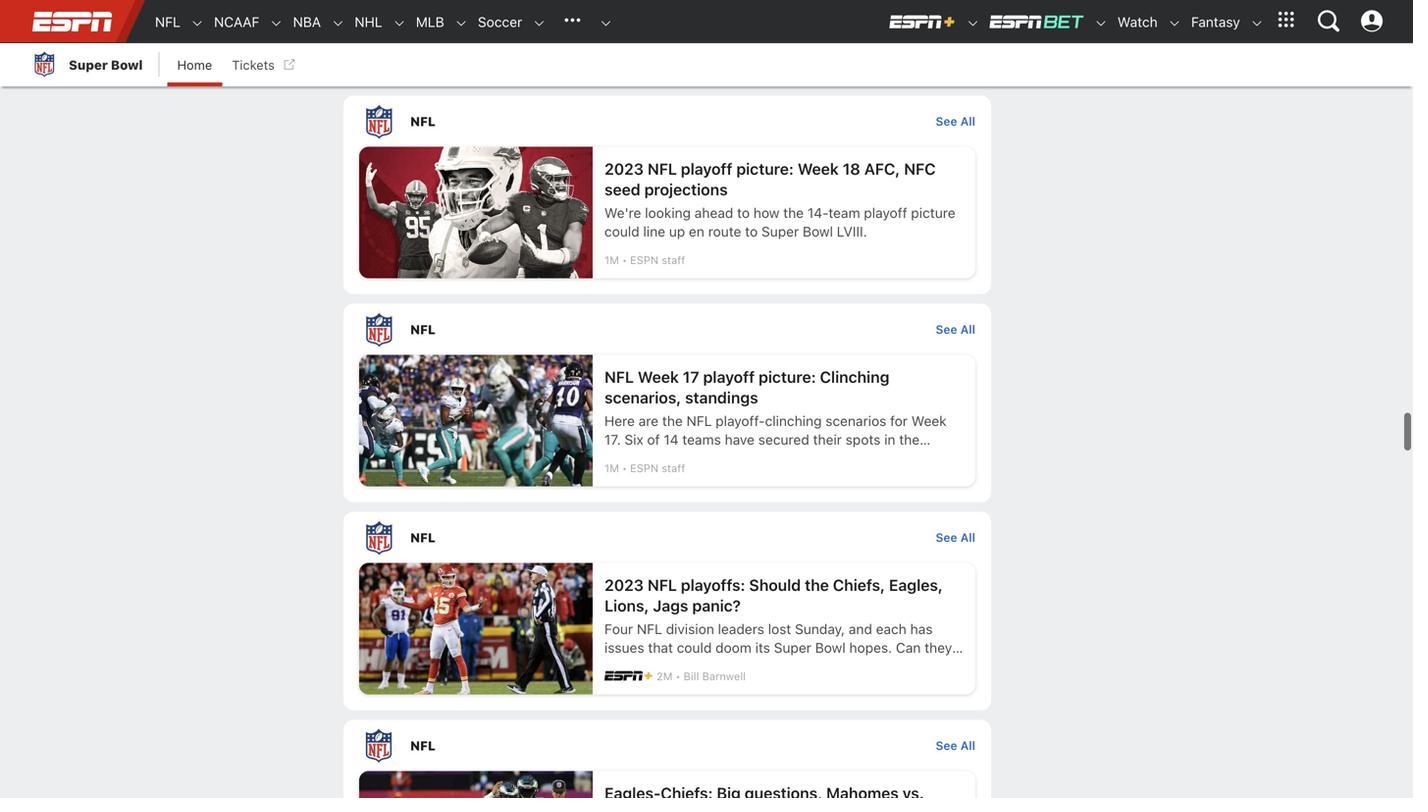 Task type: locate. For each thing, give the bounding box(es) containing it.
see all link for 2023 nfl playoff picture: week 18 afc, nfc seed projections
[[936, 114, 976, 128]]

0 vertical spatial of
[[922, 15, 935, 31]]

week
[[798, 159, 839, 178], [638, 367, 679, 386], [912, 413, 947, 429]]

1 vertical spatial 2023
[[605, 575, 644, 594]]

to
[[810, 15, 822, 31], [737, 204, 750, 221], [745, 223, 758, 239]]

2 espn staff from the top
[[630, 462, 685, 474]]

2 espn from the top
[[630, 462, 659, 474]]

1 vertical spatial staff
[[662, 462, 685, 474]]

2023 inside 2023 nfl playoffs: should the chiefs, eagles, lions, jags panic? four nfl division leaders lost sunday, and each has issues that could doom its super bowl hopes. can they turn things around?
[[605, 575, 644, 594]]

their down we
[[605, 34, 634, 50]]

1 horizontal spatial of
[[922, 15, 935, 31]]

are up outlined
[[692, 0, 712, 13]]

jan.
[[772, 450, 799, 466]]

playoff
[[868, 0, 911, 13], [681, 159, 733, 178], [864, 204, 908, 221], [703, 367, 755, 386]]

to inside eleven teams are vying for five remaining playoff spots, and we outlined the biggest key to victory in each of their must-win matchups.
[[810, 15, 822, 31]]

eleven
[[605, 0, 646, 13]]

picture: up how
[[737, 159, 794, 178]]

nhl
[[355, 14, 382, 30]]

has
[[911, 621, 933, 637]]

see all
[[936, 114, 976, 128], [936, 322, 976, 336], [936, 530, 976, 544], [936, 738, 976, 752]]

2 all from the top
[[961, 322, 976, 336]]

espn staff down 14
[[630, 462, 685, 474]]

staff down 14
[[662, 462, 685, 474]]

see
[[936, 114, 958, 128], [936, 322, 958, 336], [936, 530, 958, 544], [936, 738, 958, 752]]

0 horizontal spatial their
[[605, 34, 634, 50]]

1 vertical spatial their
[[813, 431, 842, 447]]

teams up outlined
[[650, 0, 689, 13]]

1m down 17.
[[605, 462, 619, 474]]

0 vertical spatial each
[[888, 15, 919, 31]]

clinching
[[820, 367, 890, 386]]

bowl
[[111, 57, 143, 72], [803, 223, 833, 239], [815, 639, 846, 655]]

1 vertical spatial of
[[647, 431, 660, 447]]

picture:
[[737, 159, 794, 178], [759, 367, 816, 386]]

1 espn from the top
[[630, 254, 659, 266]]

five
[[775, 0, 798, 13]]

1m for here
[[605, 462, 619, 474]]

and
[[605, 15, 628, 31], [849, 621, 873, 637]]

2023 for 2023 nfl playoffs: should the chiefs, eagles, lions, jags panic?
[[605, 575, 644, 594]]

nfl link up seed
[[344, 95, 936, 147]]

0 vertical spatial staff
[[662, 254, 685, 266]]

1m down the "we're"
[[605, 254, 619, 266]]

1 staff from the top
[[662, 254, 685, 266]]

win
[[675, 34, 696, 50]]

week left the 18
[[798, 159, 839, 178]]

1 vertical spatial to
[[737, 204, 750, 221]]

of down "spots,"
[[922, 15, 935, 31]]

nfl link up scenarios,
[[344, 304, 936, 355]]

ncaaf
[[214, 14, 259, 30]]

2 2023 from the top
[[605, 575, 644, 594]]

six
[[625, 431, 644, 447]]

3 see all link from the top
[[936, 530, 976, 544]]

1 horizontal spatial week
[[798, 159, 839, 178]]

route
[[708, 223, 742, 239]]

0 horizontal spatial are
[[639, 413, 659, 429]]

2023 inside 2023 nfl playoff picture: week 18 afc, nfc seed projections we're looking ahead to how the 14-team playoff picture could line up en route to super bowl lviii.
[[605, 159, 644, 178]]

0 vertical spatial to
[[810, 15, 822, 31]]

soccer
[[478, 14, 522, 30]]

of
[[922, 15, 935, 31], [647, 431, 660, 447]]

super right super bowl icon
[[69, 57, 108, 72]]

in inside nfl week 17 playoff picture: clinching scenarios, standings here are the nfl playoff-clinching scenarios for week 17. six of 14 teams have secured their spots in the postseason, which begins jan. 13.
[[885, 431, 896, 447]]

and inside eleven teams are vying for five remaining playoff spots, and we outlined the biggest key to victory in each of their must-win matchups.
[[605, 15, 628, 31]]

teams up which
[[683, 431, 721, 447]]

0 vertical spatial could
[[605, 223, 640, 239]]

each
[[888, 15, 919, 31], [876, 621, 907, 637]]

staff for are
[[662, 462, 685, 474]]

in inside eleven teams are vying for five remaining playoff spots, and we outlined the biggest key to victory in each of their must-win matchups.
[[873, 15, 884, 31]]

0 vertical spatial bowl
[[111, 57, 143, 72]]

can
[[896, 639, 921, 655]]

and down eleven
[[605, 15, 628, 31]]

are
[[692, 0, 712, 13], [639, 413, 659, 429]]

to left how
[[737, 204, 750, 221]]

2 staff from the top
[[662, 462, 685, 474]]

1 horizontal spatial in
[[885, 431, 896, 447]]

0 vertical spatial for
[[754, 0, 771, 13]]

0 vertical spatial 2023
[[605, 159, 644, 178]]

1 all from the top
[[961, 114, 976, 128]]

1m
[[605, 254, 619, 266], [605, 462, 619, 474]]

super bowl image
[[29, 49, 59, 79]]

0 vertical spatial are
[[692, 0, 712, 13]]

victory
[[826, 15, 869, 31]]

2 see all from the top
[[936, 322, 976, 336]]

the
[[708, 15, 729, 31], [784, 204, 804, 221], [662, 413, 683, 429], [899, 431, 920, 447], [805, 575, 829, 594]]

postseason,
[[605, 450, 682, 466]]

0 horizontal spatial week
[[638, 367, 679, 386]]

2 vertical spatial bowl
[[815, 639, 846, 655]]

bowl inside 2023 nfl playoff picture: week 18 afc, nfc seed projections we're looking ahead to how the 14-team playoff picture could line up en route to super bowl lviii.
[[803, 223, 833, 239]]

super down lost
[[774, 639, 812, 655]]

see all for nfl week 17 playoff picture: clinching scenarios, standings
[[936, 322, 976, 336]]

fantasy
[[1192, 14, 1241, 30]]

of inside eleven teams are vying for five remaining playoff spots, and we outlined the biggest key to victory in each of their must-win matchups.
[[922, 15, 935, 31]]

4 all from the top
[[961, 738, 976, 752]]

each up the 'can'
[[876, 621, 907, 637]]

see for 2023 nfl playoffs: should the chiefs, eagles, lions, jags panic?
[[936, 530, 958, 544]]

nfl week 17 playoff picture: clinching scenarios, standings here are the nfl playoff-clinching scenarios for week 17. six of 14 teams have secured their spots in the postseason, which begins jan. 13.
[[605, 367, 947, 466]]

1 vertical spatial each
[[876, 621, 907, 637]]

3 see from the top
[[936, 530, 958, 544]]

staff for projections
[[662, 254, 685, 266]]

each down "spots,"
[[888, 15, 919, 31]]

week up scenarios,
[[638, 367, 679, 386]]

super inside 2023 nfl playoff picture: week 18 afc, nfc seed projections we're looking ahead to how the 14-team playoff picture could line up en route to super bowl lviii.
[[762, 223, 799, 239]]

0 vertical spatial picture:
[[737, 159, 794, 178]]

the right should
[[805, 575, 829, 594]]

the inside 2023 nfl playoff picture: week 18 afc, nfc seed projections we're looking ahead to how the 14-team playoff picture could line up en route to super bowl lviii.
[[784, 204, 804, 221]]

begins
[[726, 450, 769, 466]]

0 vertical spatial their
[[605, 34, 634, 50]]

for up biggest
[[754, 0, 771, 13]]

0 vertical spatial week
[[798, 159, 839, 178]]

1 see all link from the top
[[936, 114, 976, 128]]

nfl
[[155, 14, 181, 30], [410, 114, 436, 128], [648, 159, 677, 178], [410, 322, 436, 336], [605, 367, 634, 386], [687, 413, 712, 429], [410, 530, 436, 545], [648, 575, 677, 594], [637, 621, 662, 637], [410, 738, 436, 753]]

picture: up clinching
[[759, 367, 816, 386]]

the down vying
[[708, 15, 729, 31]]

vying
[[716, 0, 750, 13]]

watch link
[[1108, 1, 1158, 43]]

1 see from the top
[[936, 114, 958, 128]]

2 horizontal spatial week
[[912, 413, 947, 429]]

could down division on the bottom of the page
[[677, 639, 712, 655]]

nfl link
[[145, 1, 181, 43], [344, 95, 936, 147], [344, 304, 936, 355], [344, 512, 936, 563], [344, 720, 936, 771]]

to down how
[[745, 223, 758, 239]]

nfl link up home
[[145, 1, 181, 43]]

nba link
[[283, 1, 321, 43]]

1 vertical spatial bowl
[[803, 223, 833, 239]]

1 2023 from the top
[[605, 159, 644, 178]]

1 horizontal spatial their
[[813, 431, 842, 447]]

see all for 2023 nfl playoffs: should the chiefs, eagles, lions, jags panic?
[[936, 530, 976, 544]]

0 vertical spatial and
[[605, 15, 628, 31]]

espn for projections
[[630, 254, 659, 266]]

0 horizontal spatial of
[[647, 431, 660, 447]]

matchups.
[[700, 34, 767, 50]]

super down how
[[762, 223, 799, 239]]

2 see all link from the top
[[936, 322, 976, 336]]

barnwell
[[702, 670, 746, 682]]

eagles,
[[889, 575, 943, 594]]

2 see from the top
[[936, 322, 958, 336]]

bowl down 14-
[[803, 223, 833, 239]]

1 see all from the top
[[936, 114, 976, 128]]

could down the "we're"
[[605, 223, 640, 239]]

bill barnwell
[[684, 670, 746, 682]]

0 vertical spatial teams
[[650, 0, 689, 13]]

nfl inside 2023 nfl playoff picture: week 18 afc, nfc seed projections we're looking ahead to how the 14-team playoff picture could line up en route to super bowl lviii.
[[648, 159, 677, 178]]

the up 14
[[662, 413, 683, 429]]

nfl link up lions,
[[344, 512, 936, 563]]

picture
[[911, 204, 956, 221]]

playoff up standings
[[703, 367, 755, 386]]

key
[[784, 15, 806, 31]]

2 vertical spatial super
[[774, 639, 812, 655]]

and up "hopes."
[[849, 621, 873, 637]]

their
[[605, 34, 634, 50], [813, 431, 842, 447]]

lost
[[768, 621, 791, 637]]

3 see all from the top
[[936, 530, 976, 544]]

mlb link
[[406, 1, 444, 43]]

line
[[643, 223, 666, 239]]

all
[[961, 114, 976, 128], [961, 322, 976, 336], [961, 530, 976, 544], [961, 738, 976, 752]]

in
[[873, 15, 884, 31], [885, 431, 896, 447]]

eleven teams are vying for five remaining playoff spots, and we outlined the biggest key to victory in each of their must-win matchups.
[[605, 0, 954, 50]]

0 vertical spatial in
[[873, 15, 884, 31]]

1 vertical spatial could
[[677, 639, 712, 655]]

espn down line
[[630, 254, 659, 266]]

1 vertical spatial are
[[639, 413, 659, 429]]

all for nfl week 17 playoff picture: clinching scenarios, standings
[[961, 322, 976, 336]]

in right spots
[[885, 431, 896, 447]]

to right key
[[810, 15, 822, 31]]

1 vertical spatial in
[[885, 431, 896, 447]]

bowl down sunday,
[[815, 639, 846, 655]]

2023
[[605, 159, 644, 178], [605, 575, 644, 594]]

1 vertical spatial espn
[[630, 462, 659, 474]]

1 horizontal spatial and
[[849, 621, 873, 637]]

bowl inside "link"
[[111, 57, 143, 72]]

1 vertical spatial picture:
[[759, 367, 816, 386]]

1 vertical spatial for
[[890, 413, 908, 429]]

home
[[177, 57, 212, 72]]

0 vertical spatial espn staff
[[630, 254, 685, 266]]

0 horizontal spatial for
[[754, 0, 771, 13]]

2 1m from the top
[[605, 462, 619, 474]]

0 vertical spatial espn
[[630, 254, 659, 266]]

playoff left "spots,"
[[868, 0, 911, 13]]

week right scenarios
[[912, 413, 947, 429]]

which
[[685, 450, 722, 466]]

espn staff
[[630, 254, 685, 266], [630, 462, 685, 474]]

2023 up lions,
[[605, 575, 644, 594]]

should
[[749, 575, 801, 594]]

sunday,
[[795, 621, 845, 637]]

1 vertical spatial teams
[[683, 431, 721, 447]]

lions,
[[605, 596, 649, 615]]

1 espn staff from the top
[[630, 254, 685, 266]]

are up six
[[639, 413, 659, 429]]

3 all from the top
[[961, 530, 976, 544]]

espn down six
[[630, 462, 659, 474]]

2023 up seed
[[605, 159, 644, 178]]

1 1m from the top
[[605, 254, 619, 266]]

18
[[843, 159, 861, 178]]

of inside nfl week 17 playoff picture: clinching scenarios, standings here are the nfl playoff-clinching scenarios for week 17. six of 14 teams have secured their spots in the postseason, which begins jan. 13.
[[647, 431, 660, 447]]

bowl left home
[[111, 57, 143, 72]]

of for standings
[[647, 431, 660, 447]]

their up 13.
[[813, 431, 842, 447]]

super
[[69, 57, 108, 72], [762, 223, 799, 239], [774, 639, 812, 655]]

that
[[648, 639, 673, 655]]

are inside nfl week 17 playoff picture: clinching scenarios, standings here are the nfl playoff-clinching scenarios for week 17. six of 14 teams have secured their spots in the postseason, which begins jan. 13.
[[639, 413, 659, 429]]

0 horizontal spatial in
[[873, 15, 884, 31]]

seed
[[605, 180, 641, 199]]

looking
[[645, 204, 691, 221]]

its
[[755, 639, 770, 655]]

1 horizontal spatial for
[[890, 413, 908, 429]]

1 horizontal spatial are
[[692, 0, 712, 13]]

0 vertical spatial 1m
[[605, 254, 619, 266]]

the left 14-
[[784, 204, 804, 221]]

for
[[754, 0, 771, 13], [890, 413, 908, 429]]

issues
[[605, 639, 645, 655]]

1 vertical spatial 1m
[[605, 462, 619, 474]]

0 horizontal spatial could
[[605, 223, 640, 239]]

staff down the up
[[662, 254, 685, 266]]

17.
[[605, 431, 621, 447]]

espn staff down line
[[630, 254, 685, 266]]

all for 2023 nfl playoffs: should the chiefs, eagles, lions, jags panic?
[[961, 530, 976, 544]]

the right spots
[[899, 431, 920, 447]]

1 vertical spatial and
[[849, 621, 873, 637]]

0 vertical spatial super
[[69, 57, 108, 72]]

0 horizontal spatial and
[[605, 15, 628, 31]]

1 vertical spatial super
[[762, 223, 799, 239]]

1 vertical spatial espn staff
[[630, 462, 685, 474]]

for right scenarios
[[890, 413, 908, 429]]

14
[[664, 431, 679, 447]]

team
[[829, 204, 860, 221]]

of left 14
[[647, 431, 660, 447]]

turn
[[605, 658, 630, 674]]

1 horizontal spatial could
[[677, 639, 712, 655]]

staff
[[662, 254, 685, 266], [662, 462, 685, 474]]

in right 'victory'
[[873, 15, 884, 31]]



Task type: describe. For each thing, give the bounding box(es) containing it.
2023 for 2023 nfl playoff picture: week 18 afc, nfc seed projections
[[605, 159, 644, 178]]

super inside "link"
[[69, 57, 108, 72]]

of for playoff
[[922, 15, 935, 31]]

clinching
[[765, 413, 822, 429]]

super inside 2023 nfl playoffs: should the chiefs, eagles, lions, jags panic? four nfl division leaders lost sunday, and each has issues that could doom its super bowl hopes. can they turn things around?
[[774, 639, 812, 655]]

mlb
[[416, 14, 444, 30]]

nfl link for nfl week 17 playoff picture: clinching scenarios, standings
[[344, 304, 936, 355]]

projections
[[645, 180, 728, 199]]

en
[[689, 223, 705, 239]]

spots,
[[915, 0, 954, 13]]

nfl link down 2m on the left of the page
[[344, 720, 936, 771]]

have
[[725, 431, 755, 447]]

eleven teams are vying for five remaining playoff spots, and we outlined the biggest key to victory in each of their must-win matchups. link
[[359, 0, 976, 70]]

teams inside eleven teams are vying for five remaining playoff spots, and we outlined the biggest key to victory in each of their must-win matchups.
[[650, 0, 689, 13]]

17
[[683, 367, 699, 386]]

remaining
[[802, 0, 864, 13]]

4 see from the top
[[936, 738, 958, 752]]

secured
[[759, 431, 810, 447]]

2m
[[657, 670, 673, 682]]

four
[[605, 621, 633, 637]]

super bowl link
[[29, 43, 143, 86]]

4 see all from the top
[[936, 738, 976, 752]]

scenarios,
[[605, 388, 681, 407]]

leaders
[[718, 621, 765, 637]]

for inside eleven teams are vying for five remaining playoff spots, and we outlined the biggest key to victory in each of their must-win matchups.
[[754, 0, 771, 13]]

division
[[666, 621, 714, 637]]

doom
[[716, 639, 752, 655]]

espn for are
[[630, 462, 659, 474]]

see all link for 2023 nfl playoffs: should the chiefs, eagles, lions, jags panic?
[[936, 530, 976, 544]]

playoff up projections at the top of the page
[[681, 159, 733, 178]]

tickets link
[[222, 43, 299, 86]]

soccer link
[[468, 1, 522, 43]]

each inside 2023 nfl playoffs: should the chiefs, eagles, lions, jags panic? four nfl division leaders lost sunday, and each has issues that could doom its super bowl hopes. can they turn things around?
[[876, 621, 907, 637]]

2023 nfl playoffs: should the chiefs, eagles, lions, jags panic? four nfl division leaders lost sunday, and each has issues that could doom its super bowl hopes. can they turn things around?
[[605, 575, 952, 674]]

the inside eleven teams are vying for five remaining playoff spots, and we outlined the biggest key to victory in each of their must-win matchups.
[[708, 15, 729, 31]]

see all for 2023 nfl playoff picture: week 18 afc, nfc seed projections
[[936, 114, 976, 128]]

biggest
[[733, 15, 780, 31]]

playoff-
[[716, 413, 765, 429]]

each inside eleven teams are vying for five remaining playoff spots, and we outlined the biggest key to victory in each of their must-win matchups.
[[888, 15, 919, 31]]

2 vertical spatial week
[[912, 413, 947, 429]]

hopes.
[[850, 639, 892, 655]]

lviii.
[[837, 223, 867, 239]]

the inside 2023 nfl playoffs: should the chiefs, eagles, lions, jags panic? four nfl division leaders lost sunday, and each has issues that could doom its super bowl hopes. can they turn things around?
[[805, 575, 829, 594]]

espn staff for are
[[630, 462, 685, 474]]

spots
[[846, 431, 881, 447]]

2023 nfl playoff picture: week 18 afc, nfc seed projections we're looking ahead to how the 14-team playoff picture could line up en route to super bowl lviii.
[[605, 159, 956, 239]]

14-
[[808, 204, 829, 221]]

nfl link for 2023 nfl playoffs: should the chiefs, eagles, lions, jags panic?
[[344, 512, 936, 563]]

around?
[[677, 658, 728, 674]]

we're
[[605, 204, 641, 221]]

bowl inside 2023 nfl playoffs: should the chiefs, eagles, lions, jags panic? four nfl division leaders lost sunday, and each has issues that could doom its super bowl hopes. can they turn things around?
[[815, 639, 846, 655]]

4 see all link from the top
[[936, 738, 976, 752]]

picture: inside 2023 nfl playoff picture: week 18 afc, nfc seed projections we're looking ahead to how the 14-team playoff picture could line up en route to super bowl lviii.
[[737, 159, 794, 178]]

playoffs:
[[681, 575, 746, 594]]

we
[[632, 15, 650, 31]]

their inside eleven teams are vying for five remaining playoff spots, and we outlined the biggest key to victory in each of their must-win matchups.
[[605, 34, 634, 50]]

home link
[[167, 43, 222, 86]]

could inside 2023 nfl playoff picture: week 18 afc, nfc seed projections we're looking ahead to how the 14-team playoff picture could line up en route to super bowl lviii.
[[605, 223, 640, 239]]

ahead
[[695, 204, 734, 221]]

standings
[[685, 388, 758, 407]]

their inside nfl week 17 playoff picture: clinching scenarios, standings here are the nfl playoff-clinching scenarios for week 17. six of 14 teams have secured their spots in the postseason, which begins jan. 13.
[[813, 431, 842, 447]]

see for 2023 nfl playoff picture: week 18 afc, nfc seed projections
[[936, 114, 958, 128]]

jags
[[653, 596, 689, 615]]

and inside 2023 nfl playoffs: should the chiefs, eagles, lions, jags panic? four nfl division leaders lost sunday, and each has issues that could doom its super bowl hopes. can they turn things around?
[[849, 621, 873, 637]]

1m for seed
[[605, 254, 619, 266]]

here
[[605, 413, 635, 429]]

panic?
[[692, 596, 741, 615]]

super bowl
[[69, 57, 143, 72]]

1 vertical spatial week
[[638, 367, 679, 386]]

13.
[[802, 450, 821, 466]]

picture: inside nfl week 17 playoff picture: clinching scenarios, standings here are the nfl playoff-clinching scenarios for week 17. six of 14 teams have secured their spots in the postseason, which begins jan. 13.
[[759, 367, 816, 386]]

fantasy link
[[1182, 1, 1241, 43]]

playoff inside eleven teams are vying for five remaining playoff spots, and we outlined the biggest key to victory in each of their must-win matchups.
[[868, 0, 911, 13]]

ncaaf link
[[204, 1, 259, 43]]

nfc
[[904, 159, 936, 178]]

nhl link
[[345, 1, 382, 43]]

nba
[[293, 14, 321, 30]]

could inside 2023 nfl playoffs: should the chiefs, eagles, lions, jags panic? four nfl division leaders lost sunday, and each has issues that could doom its super bowl hopes. can they turn things around?
[[677, 639, 712, 655]]

they
[[925, 639, 952, 655]]

outlined
[[654, 15, 705, 31]]

espn staff for projections
[[630, 254, 685, 266]]

chiefs,
[[833, 575, 885, 594]]

afc,
[[865, 159, 900, 178]]

see for nfl week 17 playoff picture: clinching scenarios, standings
[[936, 322, 958, 336]]

for inside nfl week 17 playoff picture: clinching scenarios, standings here are the nfl playoff-clinching scenarios for week 17. six of 14 teams have secured their spots in the postseason, which begins jan. 13.
[[890, 413, 908, 429]]

week inside 2023 nfl playoff picture: week 18 afc, nfc seed projections we're looking ahead to how the 14-team playoff picture could line up en route to super bowl lviii.
[[798, 159, 839, 178]]

all for 2023 nfl playoff picture: week 18 afc, nfc seed projections
[[961, 114, 976, 128]]

watch
[[1118, 14, 1158, 30]]

up
[[669, 223, 685, 239]]

see all link for nfl week 17 playoff picture: clinching scenarios, standings
[[936, 322, 976, 336]]

bill
[[684, 670, 699, 682]]

scenarios
[[826, 413, 887, 429]]

playoff inside nfl week 17 playoff picture: clinching scenarios, standings here are the nfl playoff-clinching scenarios for week 17. six of 14 teams have secured their spots in the postseason, which begins jan. 13.
[[703, 367, 755, 386]]

how
[[754, 204, 780, 221]]

nfl link for 2023 nfl playoff picture: week 18 afc, nfc seed projections
[[344, 95, 936, 147]]

teams inside nfl week 17 playoff picture: clinching scenarios, standings here are the nfl playoff-clinching scenarios for week 17. six of 14 teams have secured their spots in the postseason, which begins jan. 13.
[[683, 431, 721, 447]]

tickets
[[232, 57, 275, 72]]

must-
[[637, 34, 675, 50]]

things
[[634, 658, 673, 674]]

are inside eleven teams are vying for five remaining playoff spots, and we outlined the biggest key to victory in each of their must-win matchups.
[[692, 0, 712, 13]]

2 vertical spatial to
[[745, 223, 758, 239]]

playoff up lviii.
[[864, 204, 908, 221]]



Task type: vqa. For each thing, say whether or not it's contained in the screenshot.
biggest
yes



